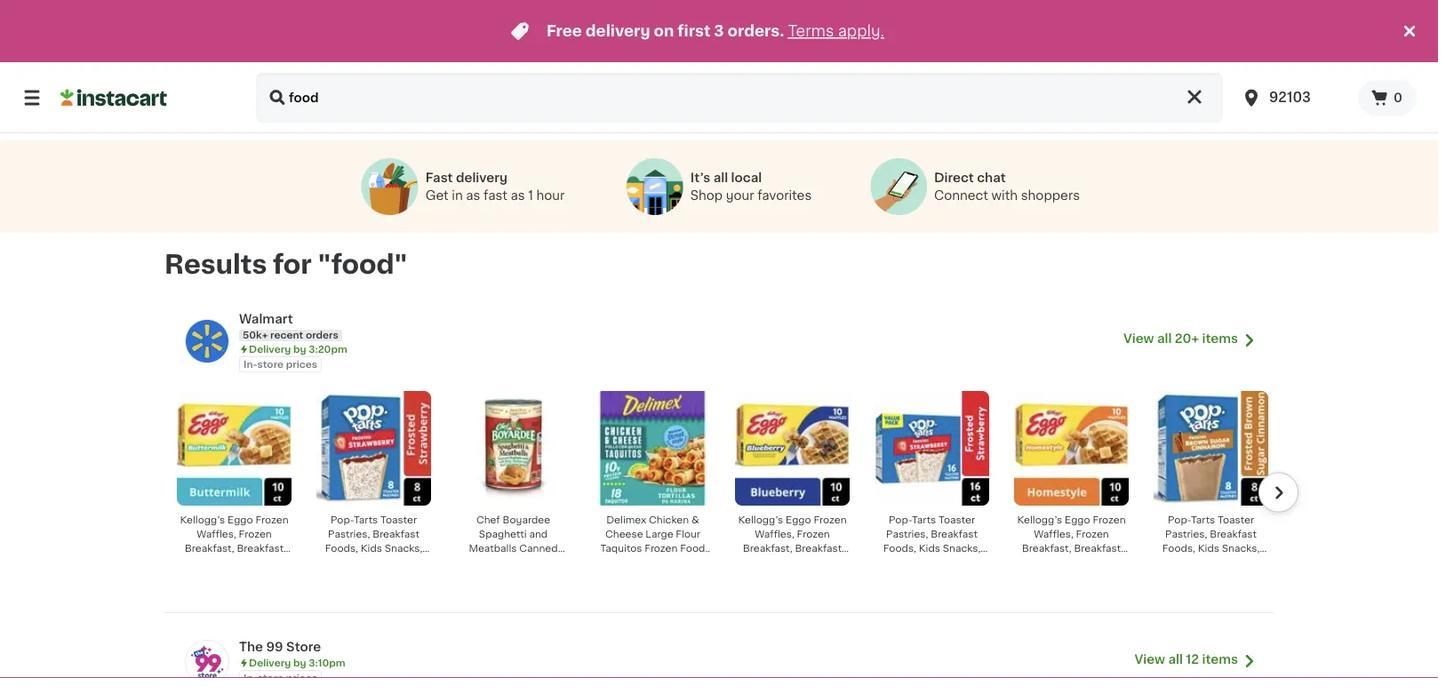 Task type: describe. For each thing, give the bounding box(es) containing it.
food, for blueberry
[[753, 558, 781, 567]]

fast delivery
[[425, 172, 508, 184]]

"food"
[[318, 252, 407, 277]]

Search field
[[256, 73, 1223, 123]]

breakfast inside 'pop-tarts toaster pastries, breakfast foods, kids snacks, frosted brown sugar cinnamon'
[[1210, 529, 1257, 539]]

view for view all 12 items
[[1135, 653, 1165, 666]]

tarts for 1st pop-tarts toaster pastries, breakfast foods, kids snacks, frosted strawberry image
[[354, 515, 378, 525]]

tarts for 1st pop-tarts toaster pastries, breakfast foods, kids snacks, frosted strawberry image from the right
[[912, 515, 936, 525]]

it's all local
[[690, 172, 762, 184]]

prices
[[286, 359, 317, 369]]

eggo for blueberry
[[786, 515, 811, 525]]

in-store prices
[[244, 359, 317, 369]]

92103
[[1269, 91, 1311, 104]]

kellogg's eggo frozen waffles, frozen breakfast, breakfast food, blueberry image
[[735, 391, 850, 506]]

waffles, for original
[[1034, 529, 1074, 539]]

delimex chicken & cheese large flour taquitos frozen food snacks image
[[596, 391, 710, 506]]

kellogg's eggo frozen waffles, frozen breakfast, breakfast food, buttermilk
[[180, 515, 289, 567]]

free
[[547, 24, 582, 39]]

direct chat
[[934, 172, 1006, 184]]

terms
[[788, 24, 834, 39]]

3:10pm
[[309, 658, 345, 668]]

delivery for fast
[[456, 172, 508, 184]]

brown
[[1200, 558, 1231, 567]]

chat
[[977, 172, 1006, 184]]

recent
[[270, 330, 303, 340]]

canned
[[519, 543, 558, 553]]

1 pop-tarts toaster pastries, breakfast foods, kids snacks, frosted strawberry image from the left
[[316, 391, 431, 506]]

taquitos
[[601, 543, 642, 553]]

snacks, for "pop-tarts toaster pastries, breakfast foods, kids snacks, frosted brown sugar cinnamon" image
[[1222, 543, 1260, 553]]

breakfast, for original
[[1022, 543, 1072, 553]]

spaghetti
[[479, 529, 527, 539]]

kids for 1st pop-tarts toaster pastries, breakfast foods, kids snacks, frosted strawberry image from the right
[[919, 543, 940, 553]]

kellogg's eggo frozen waffles, frozen breakfast, breakfast food, original button
[[1009, 390, 1134, 567]]

0 button
[[1358, 80, 1417, 116]]

pastries, for 1st pop-tarts toaster pastries, breakfast foods, kids snacks, frosted strawberry image
[[328, 529, 370, 539]]

walmart
[[239, 313, 293, 325]]

breakfast inside kellogg's eggo frozen waffles, frozen breakfast, breakfast food, blueberry
[[795, 543, 842, 553]]

kellogg's eggo frozen waffles, frozen breakfast, breakfast food, buttermilk image
[[177, 391, 292, 506]]

chicken
[[649, 515, 689, 525]]

waffles, for buttermilk
[[197, 529, 236, 539]]

view for view all 20+ items
[[1124, 332, 1154, 345]]

delivery for free
[[586, 24, 650, 39]]

frosted for "pop-tarts toaster pastries, breakfast foods, kids snacks, frosted brown sugar cinnamon" image
[[1160, 558, 1198, 567]]

terms apply. link
[[788, 24, 885, 39]]

99
[[266, 641, 283, 653]]

pastries, for 1st pop-tarts toaster pastries, breakfast foods, kids snacks, frosted strawberry image from the right
[[886, 529, 928, 539]]

0
[[1394, 92, 1403, 104]]

2 pop-tarts toaster pastries, breakfast foods, kids snacks, frosted strawberry image from the left
[[875, 391, 989, 506]]

results
[[164, 252, 267, 277]]

boyardee
[[503, 515, 550, 525]]

3:20pm
[[309, 344, 347, 354]]

pop-tarts toaster pastries, breakfast foods, kids snacks, frosted strawberry for 1st pop-tarts toaster pastries, breakfast foods, kids snacks, frosted strawberry image from the right
[[883, 515, 981, 567]]

by for 3:20pm
[[293, 344, 306, 354]]

kids for "pop-tarts toaster pastries, breakfast foods, kids snacks, frosted brown sugar cinnamon" image
[[1198, 543, 1220, 553]]

store
[[257, 359, 284, 369]]

limited time offer region
[[0, 0, 1399, 62]]

2 toaster from the left
[[939, 515, 975, 525]]

fast
[[425, 172, 453, 184]]

on
[[654, 24, 674, 39]]

kids for 1st pop-tarts toaster pastries, breakfast foods, kids snacks, frosted strawberry image
[[361, 543, 382, 553]]

chef
[[476, 515, 500, 525]]

foods, for "pop-tarts toaster pastries, breakfast foods, kids snacks, frosted brown sugar cinnamon" image
[[1162, 543, 1196, 553]]

kellogg's eggo frozen waffles, frozen breakfast, breakfast food, blueberry
[[738, 515, 847, 567]]

the 99 store
[[239, 641, 321, 653]]

2 pop-tarts toaster pastries, breakfast foods, kids snacks, frosted strawberry button from the left
[[869, 390, 995, 567]]

breakfast, for buttermilk
[[185, 543, 234, 553]]

buttermilk
[[224, 558, 275, 567]]

1 pop-tarts toaster pastries, breakfast foods, kids snacks, frosted strawberry button from the left
[[311, 390, 436, 567]]

12
[[1186, 653, 1199, 666]]

the 99 store show all 12 items element
[[239, 638, 1135, 656]]

large
[[646, 529, 673, 539]]

food inside chef boyardee spaghetti and meatballs canned food
[[501, 558, 526, 567]]

foods, for 1st pop-tarts toaster pastries, breakfast foods, kids snacks, frosted strawberry image from the right
[[883, 543, 916, 553]]

food inside delimex chicken & cheese large flour taquitos frozen food snacks
[[680, 543, 705, 553]]

snacks, for 1st pop-tarts toaster pastries, breakfast foods, kids snacks, frosted strawberry image
[[385, 543, 422, 553]]

chef boyardee spaghetti and meatballs canned food
[[469, 515, 558, 567]]

and
[[529, 529, 548, 539]]

foods, for 1st pop-tarts toaster pastries, breakfast foods, kids snacks, frosted strawberry image
[[325, 543, 358, 553]]

orders
[[306, 330, 339, 340]]

kellogg's eggo frozen waffles, frozen breakfast, breakfast food, blueberry button
[[730, 390, 855, 567]]

breakfast inside kellogg's eggo frozen waffles, frozen breakfast, breakfast food, original
[[1074, 543, 1121, 553]]

free delivery on first 3 orders. terms apply.
[[547, 24, 885, 39]]



Task type: locate. For each thing, give the bounding box(es) containing it.
foods,
[[325, 543, 358, 553], [883, 543, 916, 553], [1162, 543, 1196, 553]]

1 horizontal spatial pop-tarts toaster pastries, breakfast foods, kids snacks, frosted strawberry button
[[869, 390, 995, 567]]

delimex chicken & cheese large flour taquitos frozen food snacks button
[[590, 390, 716, 567]]

1 strawberry from the left
[[367, 558, 421, 567]]

by up prices
[[293, 344, 306, 354]]

pop-tarts toaster pastries, breakfast foods, kids snacks, frosted strawberry
[[325, 515, 422, 567], [883, 515, 981, 567]]

2 horizontal spatial frosted
[[1160, 558, 1198, 567]]

toaster
[[380, 515, 417, 525], [939, 515, 975, 525], [1218, 515, 1254, 525]]

2 breakfast, from the left
[[743, 543, 793, 553]]

2 snacks, from the left
[[943, 543, 981, 553]]

2 eggo from the left
[[786, 515, 811, 525]]

2 horizontal spatial snacks,
[[1222, 543, 1260, 553]]

1 horizontal spatial breakfast,
[[743, 543, 793, 553]]

foods, inside 'pop-tarts toaster pastries, breakfast foods, kids snacks, frosted brown sugar cinnamon'
[[1162, 543, 1196, 553]]

kellogg's for kellogg's eggo frozen waffles, frozen breakfast, breakfast food, buttermilk
[[180, 515, 225, 525]]

frozen inside delimex chicken & cheese large flour taquitos frozen food snacks
[[645, 543, 678, 553]]

eggo up buttermilk
[[228, 515, 253, 525]]

0 vertical spatial food
[[680, 543, 705, 553]]

1 pop-tarts toaster pastries, breakfast foods, kids snacks, frosted strawberry from the left
[[325, 515, 422, 567]]

0 horizontal spatial eggo
[[228, 515, 253, 525]]

all for 12
[[1168, 653, 1183, 666]]

food, inside kellogg's eggo frozen waffles, frozen breakfast, breakfast food, blueberry
[[753, 558, 781, 567]]

delivery inside limited time offer region
[[586, 24, 650, 39]]

3 pastries, from the left
[[1166, 529, 1208, 539]]

breakfast inside kellogg's eggo frozen waffles, frozen breakfast, breakfast food, buttermilk
[[237, 543, 284, 553]]

0 horizontal spatial pastries,
[[328, 529, 370, 539]]

1 kids from the left
[[361, 543, 382, 553]]

cheese
[[605, 529, 643, 539]]

pop-tarts toaster pastries, breakfast foods, kids snacks, frosted brown sugar cinnamon
[[1160, 515, 1262, 582]]

1 horizontal spatial foods,
[[883, 543, 916, 553]]

2 horizontal spatial kids
[[1198, 543, 1220, 553]]

breakfast, up buttermilk
[[185, 543, 234, 553]]

items right 20+
[[1202, 332, 1238, 345]]

3 food, from the left
[[1038, 558, 1065, 567]]

eggo up blueberry
[[786, 515, 811, 525]]

3 breakfast, from the left
[[1022, 543, 1072, 553]]

breakfast
[[373, 529, 419, 539], [931, 529, 978, 539], [1210, 529, 1257, 539], [237, 543, 284, 553], [795, 543, 842, 553], [1074, 543, 1121, 553]]

food, for original
[[1038, 558, 1065, 567]]

view left 20+
[[1124, 332, 1154, 345]]

delivery by 3:20pm
[[249, 344, 347, 354]]

0 horizontal spatial snacks,
[[385, 543, 422, 553]]

2 horizontal spatial pop-
[[1168, 515, 1191, 525]]

2 delivery from the top
[[249, 658, 291, 668]]

1 items from the top
[[1202, 332, 1238, 345]]

food, left blueberry
[[753, 558, 781, 567]]

frosted inside 'pop-tarts toaster pastries, breakfast foods, kids snacks, frosted brown sugar cinnamon'
[[1160, 558, 1198, 567]]

3 kellogg's from the left
[[1017, 515, 1063, 525]]

0 horizontal spatial breakfast,
[[185, 543, 234, 553]]

it's
[[690, 172, 711, 184]]

kellogg's inside kellogg's eggo frozen waffles, frozen breakfast, breakfast food, original
[[1017, 515, 1063, 525]]

store
[[286, 641, 321, 653]]

2 kellogg's from the left
[[738, 515, 783, 525]]

breakfast,
[[185, 543, 234, 553], [743, 543, 793, 553], [1022, 543, 1072, 553]]

2 pastries, from the left
[[886, 529, 928, 539]]

1 kellogg's from the left
[[180, 515, 225, 525]]

frozen
[[256, 515, 289, 525], [814, 515, 847, 525], [1093, 515, 1126, 525], [239, 529, 272, 539], [797, 529, 830, 539], [1076, 529, 1109, 539], [645, 543, 678, 553]]

eggo inside kellogg's eggo frozen waffles, frozen breakfast, breakfast food, blueberry
[[786, 515, 811, 525]]

for
[[273, 252, 312, 277]]

2 horizontal spatial pastries,
[[1166, 529, 1208, 539]]

2 horizontal spatial breakfast,
[[1022, 543, 1072, 553]]

strawberry for 1st pop-tarts toaster pastries, breakfast foods, kids snacks, frosted strawberry image
[[367, 558, 421, 567]]

1 eggo from the left
[[228, 515, 253, 525]]

pop-tarts toaster pastries, breakfast foods, kids snacks, frosted strawberry image
[[316, 391, 431, 506], [875, 391, 989, 506]]

&
[[692, 515, 699, 525]]

2 vertical spatial all
[[1168, 653, 1183, 666]]

pop-tarts toaster pastries, breakfast foods, kids snacks, frosted strawberry for 1st pop-tarts toaster pastries, breakfast foods, kids snacks, frosted strawberry image
[[325, 515, 422, 567]]

1 92103 button from the left
[[1230, 73, 1358, 123]]

2 horizontal spatial food,
[[1038, 558, 1065, 567]]

1 vertical spatial view
[[1135, 653, 1165, 666]]

items right 12
[[1202, 653, 1238, 666]]

eggo for original
[[1065, 515, 1090, 525]]

1 vertical spatial by
[[293, 658, 306, 668]]

frosted
[[327, 558, 364, 567], [885, 558, 923, 567], [1160, 558, 1198, 567]]

2 92103 button from the left
[[1241, 73, 1348, 123]]

waffles, inside kellogg's eggo frozen waffles, frozen breakfast, breakfast food, blueberry
[[755, 529, 795, 539]]

2 horizontal spatial eggo
[[1065, 515, 1090, 525]]

food down flour
[[680, 543, 705, 553]]

food, inside kellogg's eggo frozen waffles, frozen breakfast, breakfast food, buttermilk
[[194, 558, 221, 567]]

0 horizontal spatial kellogg's
[[180, 515, 225, 525]]

2 horizontal spatial kellogg's
[[1017, 515, 1063, 525]]

meatballs
[[469, 543, 517, 553]]

kids inside 'pop-tarts toaster pastries, breakfast foods, kids snacks, frosted brown sugar cinnamon'
[[1198, 543, 1220, 553]]

1 horizontal spatial pastries,
[[886, 529, 928, 539]]

1 horizontal spatial kids
[[919, 543, 940, 553]]

1 snacks, from the left
[[385, 543, 422, 553]]

2 horizontal spatial toaster
[[1218, 515, 1254, 525]]

1 vertical spatial delivery
[[456, 172, 508, 184]]

waffles, inside kellogg's eggo frozen waffles, frozen breakfast, breakfast food, buttermilk
[[197, 529, 236, 539]]

1 horizontal spatial kellogg's
[[738, 515, 783, 525]]

delivery for delivery by 3:10pm
[[249, 658, 291, 668]]

all left 20+
[[1157, 332, 1172, 345]]

food down the meatballs
[[501, 558, 526, 567]]

pastries,
[[328, 529, 370, 539], [886, 529, 928, 539], [1166, 529, 1208, 539]]

2 items from the top
[[1202, 653, 1238, 666]]

local
[[731, 172, 762, 184]]

20+
[[1175, 332, 1199, 345]]

kellogg's eggo frozen waffles, frozen breakfast, breakfast food, original image
[[1014, 391, 1129, 506]]

pop-tarts toaster pastries, breakfast foods, kids snacks, frosted strawberry button
[[311, 390, 436, 567], [869, 390, 995, 567]]

kellogg's eggo frozen waffles, frozen breakfast, breakfast food, buttermilk button
[[172, 390, 297, 567]]

instacart logo image
[[60, 87, 167, 108]]

eggo for buttermilk
[[228, 515, 253, 525]]

1 vertical spatial food
[[501, 558, 526, 567]]

food, left original
[[1038, 558, 1065, 567]]

items
[[1202, 332, 1238, 345], [1202, 653, 1238, 666]]

frosted for 1st pop-tarts toaster pastries, breakfast foods, kids snacks, frosted strawberry image from the right
[[885, 558, 923, 567]]

0 vertical spatial view
[[1124, 332, 1154, 345]]

1 horizontal spatial pop-
[[889, 515, 912, 525]]

0 horizontal spatial toaster
[[380, 515, 417, 525]]

pop-tarts toaster pastries, breakfast foods, kids snacks, frosted brown sugar cinnamon image
[[1154, 391, 1269, 506]]

orders.
[[728, 24, 784, 39]]

50k+
[[243, 330, 268, 340]]

1 horizontal spatial toaster
[[939, 515, 975, 525]]

3
[[714, 24, 724, 39]]

sugar
[[1234, 558, 1262, 567]]

1 horizontal spatial snacks,
[[943, 543, 981, 553]]

eggo inside kellogg's eggo frozen waffles, frozen breakfast, breakfast food, original
[[1065, 515, 1090, 525]]

pop- inside 'pop-tarts toaster pastries, breakfast foods, kids snacks, frosted brown sugar cinnamon'
[[1168, 515, 1191, 525]]

item carousel region
[[147, 383, 1299, 619]]

pastries, inside 'pop-tarts toaster pastries, breakfast foods, kids snacks, frosted brown sugar cinnamon'
[[1166, 529, 1208, 539]]

1 toaster from the left
[[380, 515, 417, 525]]

2 frosted from the left
[[885, 558, 923, 567]]

1 delivery from the top
[[249, 344, 291, 354]]

delivery down 99
[[249, 658, 291, 668]]

1 waffles, from the left
[[197, 529, 236, 539]]

all right the it's
[[714, 172, 728, 184]]

0 vertical spatial all
[[714, 172, 728, 184]]

delivery left on
[[586, 24, 650, 39]]

direct
[[934, 172, 974, 184]]

1 horizontal spatial food
[[680, 543, 705, 553]]

waffles,
[[197, 529, 236, 539], [755, 529, 795, 539], [1034, 529, 1074, 539]]

walmart 50k+ recent orders
[[239, 313, 339, 340]]

by down the store
[[293, 658, 306, 668]]

None search field
[[256, 73, 1223, 123]]

by
[[293, 344, 306, 354], [293, 658, 306, 668]]

2 kids from the left
[[919, 543, 940, 553]]

1 horizontal spatial strawberry
[[925, 558, 979, 567]]

breakfast, up blueberry
[[743, 543, 793, 553]]

kellogg's inside kellogg's eggo frozen waffles, frozen breakfast, breakfast food, buttermilk
[[180, 515, 225, 525]]

blueberry
[[784, 558, 832, 567]]

2 pop-tarts toaster pastries, breakfast foods, kids snacks, frosted strawberry from the left
[[883, 515, 981, 567]]

delivery right fast
[[456, 172, 508, 184]]

kellogg's for kellogg's eggo frozen waffles, frozen breakfast, breakfast food, blueberry
[[738, 515, 783, 525]]

1 by from the top
[[293, 344, 306, 354]]

1 vertical spatial items
[[1202, 653, 1238, 666]]

chef boyardee spaghetti and meatballs canned food button
[[451, 390, 576, 567]]

1 horizontal spatial food,
[[753, 558, 781, 567]]

2 horizontal spatial tarts
[[1191, 515, 1215, 525]]

breakfast, inside kellogg's eggo frozen waffles, frozen breakfast, breakfast food, blueberry
[[743, 543, 793, 553]]

0 horizontal spatial tarts
[[354, 515, 378, 525]]

delivery
[[586, 24, 650, 39], [456, 172, 508, 184]]

items for view all 20+ items
[[1202, 332, 1238, 345]]

view
[[1124, 332, 1154, 345], [1135, 653, 1165, 666]]

delivery by 3:10pm
[[249, 658, 345, 668]]

1 horizontal spatial frosted
[[885, 558, 923, 567]]

0 horizontal spatial waffles,
[[197, 529, 236, 539]]

0 horizontal spatial strawberry
[[367, 558, 421, 567]]

3 snacks, from the left
[[1222, 543, 1260, 553]]

1 vertical spatial delivery
[[249, 658, 291, 668]]

first
[[678, 24, 711, 39]]

in-
[[244, 359, 257, 369]]

kellogg's inside kellogg's eggo frozen waffles, frozen breakfast, breakfast food, blueberry
[[738, 515, 783, 525]]

3 pop- from the left
[[1168, 515, 1191, 525]]

2 foods, from the left
[[883, 543, 916, 553]]

kellogg's right &
[[738, 515, 783, 525]]

0 horizontal spatial food,
[[194, 558, 221, 567]]

2 waffles, from the left
[[755, 529, 795, 539]]

pop- for 1st pop-tarts toaster pastries, breakfast foods, kids snacks, frosted strawberry image
[[331, 515, 354, 525]]

2 by from the top
[[293, 658, 306, 668]]

eggo inside kellogg's eggo frozen waffles, frozen breakfast, breakfast food, buttermilk
[[228, 515, 253, 525]]

eggo up original
[[1065, 515, 1090, 525]]

strawberry for 1st pop-tarts toaster pastries, breakfast foods, kids snacks, frosted strawberry image from the right
[[925, 558, 979, 567]]

delimex
[[606, 515, 646, 525]]

kellogg's
[[180, 515, 225, 525], [738, 515, 783, 525], [1017, 515, 1063, 525]]

waffles, up buttermilk
[[197, 529, 236, 539]]

pop-tarts toaster pastries, breakfast foods, kids snacks, frosted brown sugar cinnamon button
[[1149, 390, 1274, 582]]

1 foods, from the left
[[325, 543, 358, 553]]

delivery
[[249, 344, 291, 354], [249, 658, 291, 668]]

tarts for "pop-tarts toaster pastries, breakfast foods, kids snacks, frosted brown sugar cinnamon" image
[[1191, 515, 1215, 525]]

apply.
[[838, 24, 885, 39]]

1 horizontal spatial eggo
[[786, 515, 811, 525]]

waffles, for blueberry
[[755, 529, 795, 539]]

waffles, inside kellogg's eggo frozen waffles, frozen breakfast, breakfast food, original
[[1034, 529, 1074, 539]]

waffles, up blueberry
[[755, 529, 795, 539]]

walmart show all 22 items element
[[239, 310, 1124, 328]]

0 horizontal spatial pop-tarts toaster pastries, breakfast foods, kids snacks, frosted strawberry button
[[311, 390, 436, 567]]

pop- for "pop-tarts toaster pastries, breakfast foods, kids snacks, frosted brown sugar cinnamon" image
[[1168, 515, 1191, 525]]

chef boyardee spaghetti and meatballs canned food image
[[456, 391, 571, 506]]

0 horizontal spatial frosted
[[327, 558, 364, 567]]

3 waffles, from the left
[[1034, 529, 1074, 539]]

breakfast, for blueberry
[[743, 543, 793, 553]]

1 tarts from the left
[[354, 515, 378, 525]]

1 frosted from the left
[[327, 558, 364, 567]]

breakfast, inside kellogg's eggo frozen waffles, frozen breakfast, breakfast food, buttermilk
[[185, 543, 234, 553]]

snacks,
[[385, 543, 422, 553], [943, 543, 981, 553], [1222, 543, 1260, 553]]

food, left buttermilk
[[194, 558, 221, 567]]

3 frosted from the left
[[1160, 558, 1198, 567]]

3 toaster from the left
[[1218, 515, 1254, 525]]

tarts
[[354, 515, 378, 525], [912, 515, 936, 525], [1191, 515, 1215, 525]]

tarts inside 'pop-tarts toaster pastries, breakfast foods, kids snacks, frosted brown sugar cinnamon'
[[1191, 515, 1215, 525]]

0 horizontal spatial foods,
[[325, 543, 358, 553]]

toaster inside 'pop-tarts toaster pastries, breakfast foods, kids snacks, frosted brown sugar cinnamon'
[[1218, 515, 1254, 525]]

0 horizontal spatial pop-tarts toaster pastries, breakfast foods, kids snacks, frosted strawberry image
[[316, 391, 431, 506]]

by for 3:10pm
[[293, 658, 306, 668]]

results for "food"
[[164, 252, 407, 277]]

food, for buttermilk
[[194, 558, 221, 567]]

2 pop- from the left
[[889, 515, 912, 525]]

2 horizontal spatial waffles,
[[1034, 529, 1074, 539]]

1 horizontal spatial delivery
[[586, 24, 650, 39]]

0 horizontal spatial pop-tarts toaster pastries, breakfast foods, kids snacks, frosted strawberry
[[325, 515, 422, 567]]

frosted for 1st pop-tarts toaster pastries, breakfast foods, kids snacks, frosted strawberry image
[[327, 558, 364, 567]]

breakfast, up original
[[1022, 543, 1072, 553]]

strawberry
[[367, 558, 421, 567], [925, 558, 979, 567]]

snacks
[[635, 558, 671, 567]]

flour
[[676, 529, 700, 539]]

kellogg's up buttermilk
[[180, 515, 225, 525]]

all left 12
[[1168, 653, 1183, 666]]

delivery up the store
[[249, 344, 291, 354]]

1 horizontal spatial pop-tarts toaster pastries, breakfast foods, kids snacks, frosted strawberry
[[883, 515, 981, 567]]

1 horizontal spatial tarts
[[912, 515, 936, 525]]

food
[[680, 543, 705, 553], [501, 558, 526, 567]]

original
[[1068, 558, 1106, 567]]

delivery for delivery by 3:20pm
[[249, 344, 291, 354]]

waffles, up original
[[1034, 529, 1074, 539]]

1 food, from the left
[[194, 558, 221, 567]]

all for local
[[714, 172, 728, 184]]

all
[[714, 172, 728, 184], [1157, 332, 1172, 345], [1168, 653, 1183, 666]]

breakfast, inside kellogg's eggo frozen waffles, frozen breakfast, breakfast food, original
[[1022, 543, 1072, 553]]

2 strawberry from the left
[[925, 558, 979, 567]]

2 tarts from the left
[[912, 515, 936, 525]]

items for view all 12 items
[[1202, 653, 1238, 666]]

view all 12 items
[[1135, 653, 1238, 666]]

snacks, inside 'pop-tarts toaster pastries, breakfast foods, kids snacks, frosted brown sugar cinnamon'
[[1222, 543, 1260, 553]]

3 kids from the left
[[1198, 543, 1220, 553]]

3 foods, from the left
[[1162, 543, 1196, 553]]

1 horizontal spatial waffles,
[[755, 529, 795, 539]]

pop-
[[331, 515, 354, 525], [889, 515, 912, 525], [1168, 515, 1191, 525]]

0 horizontal spatial pop-
[[331, 515, 354, 525]]

0 vertical spatial items
[[1202, 332, 1238, 345]]

3 eggo from the left
[[1065, 515, 1090, 525]]

food, inside kellogg's eggo frozen waffles, frozen breakfast, breakfast food, original
[[1038, 558, 1065, 567]]

1 pop- from the left
[[331, 515, 354, 525]]

delimex chicken & cheese large flour taquitos frozen food snacks
[[601, 515, 705, 567]]

1 vertical spatial all
[[1157, 332, 1172, 345]]

kellogg's eggo frozen waffles, frozen breakfast, breakfast food, original
[[1017, 515, 1126, 567]]

2 food, from the left
[[753, 558, 781, 567]]

0 vertical spatial by
[[293, 344, 306, 354]]

kellogg's down kellogg's eggo frozen waffles, frozen breakfast, breakfast food, original image
[[1017, 515, 1063, 525]]

kids
[[361, 543, 382, 553], [919, 543, 940, 553], [1198, 543, 1220, 553]]

cinnamon
[[1186, 572, 1236, 582]]

3 tarts from the left
[[1191, 515, 1215, 525]]

0 vertical spatial delivery
[[586, 24, 650, 39]]

the
[[239, 641, 263, 653]]

0 horizontal spatial kids
[[361, 543, 382, 553]]

0 horizontal spatial delivery
[[456, 172, 508, 184]]

view all 20+ items
[[1124, 332, 1238, 345]]

1 breakfast, from the left
[[185, 543, 234, 553]]

1 pastries, from the left
[[328, 529, 370, 539]]

food,
[[194, 558, 221, 567], [753, 558, 781, 567], [1038, 558, 1065, 567]]

pastries, for "pop-tarts toaster pastries, breakfast foods, kids snacks, frosted brown sugar cinnamon" image
[[1166, 529, 1208, 539]]

kellogg's for kellogg's eggo frozen waffles, frozen breakfast, breakfast food, original
[[1017, 515, 1063, 525]]

1 horizontal spatial pop-tarts toaster pastries, breakfast foods, kids snacks, frosted strawberry image
[[875, 391, 989, 506]]

all for 20+
[[1157, 332, 1172, 345]]

0 horizontal spatial food
[[501, 558, 526, 567]]

0 vertical spatial delivery
[[249, 344, 291, 354]]

pop- for 1st pop-tarts toaster pastries, breakfast foods, kids snacks, frosted strawberry image from the right
[[889, 515, 912, 525]]

92103 button
[[1230, 73, 1358, 123], [1241, 73, 1348, 123]]

2 horizontal spatial foods,
[[1162, 543, 1196, 553]]

view left 12
[[1135, 653, 1165, 666]]

snacks, for 1st pop-tarts toaster pastries, breakfast foods, kids snacks, frosted strawberry image from the right
[[943, 543, 981, 553]]



Task type: vqa. For each thing, say whether or not it's contained in the screenshot.
first the Delivery from the top of the page
yes



